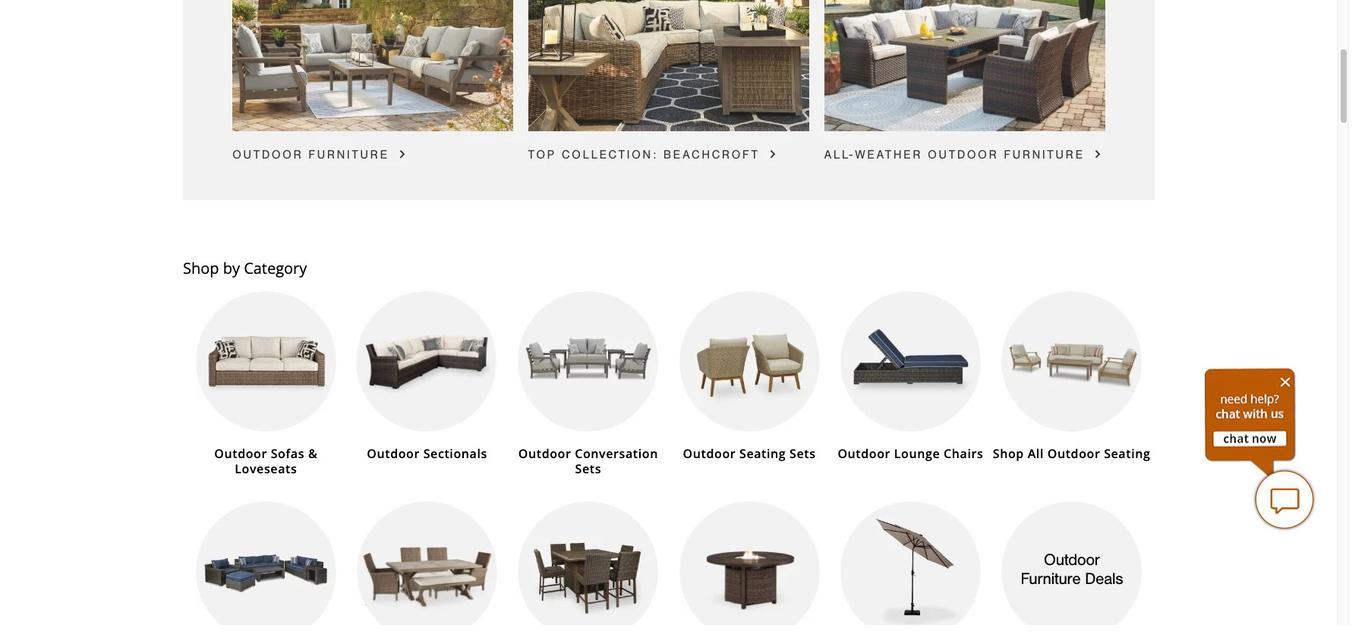Task type: describe. For each thing, give the bounding box(es) containing it.
outdoor conversation sets
[[518, 446, 658, 477]]

by
[[223, 258, 240, 279]]

outdoor bar furniture image
[[518, 502, 658, 626]]

outdoor for outdoor seating sets
[[683, 446, 736, 462]]

shop all outdoor seating link
[[991, 291, 1152, 462]]

category
[[244, 258, 307, 279]]

outdoor seating sets image
[[679, 291, 820, 432]]

outdoor lounge chairs link
[[830, 291, 991, 462]]

sectionals
[[423, 446, 487, 462]]

shop all outdoor sets image
[[196, 502, 336, 626]]

6 outdoor from the left
[[1047, 446, 1100, 462]]

outdoor sectionals
[[367, 446, 487, 462]]

outdoor for outdoor conversation sets
[[518, 446, 571, 462]]

outdoor furniture image
[[183, 0, 1155, 224]]

chat bubble mobile view image
[[1254, 470, 1315, 531]]

outdoor decor & accessories image
[[840, 502, 981, 626]]

shop for shop by category
[[183, 258, 219, 279]]

outdoor sectionals link
[[347, 291, 508, 462]]

outdoor for outdoor sofas & loveseats
[[214, 446, 267, 462]]

outdoor for outdoor sectionals
[[367, 446, 420, 462]]

outdoor sofas & loveseats link
[[185, 291, 347, 477]]

outdoor furniture deals image
[[1001, 502, 1142, 626]]

chairs
[[944, 446, 983, 462]]



Task type: vqa. For each thing, say whether or not it's contained in the screenshot.
See
no



Task type: locate. For each thing, give the bounding box(es) containing it.
shop all outdoor seating
[[993, 446, 1151, 462]]

sets inside outdoor conversation sets
[[575, 461, 601, 477]]

0 horizontal spatial sets
[[575, 461, 601, 477]]

5 outdoor from the left
[[838, 446, 891, 462]]

outdoor sofas & loveseats image
[[196, 291, 336, 432]]

shop left all on the right bottom
[[993, 446, 1024, 462]]

outdoor lounge chairs image
[[840, 291, 981, 432]]

outdoor for outdoor lounge chairs
[[838, 446, 891, 462]]

2 seating from the left
[[1104, 446, 1151, 462]]

4 outdoor from the left
[[683, 446, 736, 462]]

shop by category
[[183, 258, 307, 279]]

sets
[[790, 446, 816, 462], [575, 461, 601, 477]]

1 horizontal spatial sets
[[790, 446, 816, 462]]

conversation
[[575, 446, 658, 462]]

shop inside "shop all outdoor seating" link
[[993, 446, 1024, 462]]

outdoor
[[214, 446, 267, 462], [367, 446, 420, 462], [518, 446, 571, 462], [683, 446, 736, 462], [838, 446, 891, 462], [1047, 446, 1100, 462]]

1 horizontal spatial seating
[[1104, 446, 1151, 462]]

shop
[[183, 258, 219, 279], [993, 446, 1024, 462]]

1 seating from the left
[[739, 446, 786, 462]]

outdoor seating sets
[[683, 446, 816, 462]]

0 vertical spatial shop
[[183, 258, 219, 279]]

sets for conversation
[[575, 461, 601, 477]]

outdoor dining image
[[357, 502, 497, 626]]

outdoor sofas & loveseats
[[214, 446, 318, 477]]

dialogue message for liveperson image
[[1205, 368, 1296, 478]]

loveseats
[[235, 461, 297, 477]]

1 vertical spatial shop
[[993, 446, 1024, 462]]

outdoor inside outdoor conversation sets
[[518, 446, 571, 462]]

outdoor conversation sets image
[[518, 291, 658, 432]]

all
[[1028, 446, 1044, 462]]

shop for shop all outdoor seating
[[993, 446, 1024, 462]]

outdoor lounge chairs
[[838, 446, 983, 462]]

2 outdoor from the left
[[367, 446, 420, 462]]

0 horizontal spatial shop
[[183, 258, 219, 279]]

outdoor seating sets link
[[669, 291, 830, 462]]

sets for seating
[[790, 446, 816, 462]]

outdoor conversation sets link
[[508, 291, 669, 477]]

shop left by
[[183, 258, 219, 279]]

outdoor sectionals image
[[356, 291, 498, 432]]

seating
[[739, 446, 786, 462], [1104, 446, 1151, 462]]

patio heating image
[[679, 502, 820, 626]]

lounge
[[894, 446, 940, 462]]

0 horizontal spatial seating
[[739, 446, 786, 462]]

shop all outdoor seating image
[[1001, 291, 1142, 432]]

&
[[308, 446, 318, 462]]

1 horizontal spatial shop
[[993, 446, 1024, 462]]

3 outdoor from the left
[[518, 446, 571, 462]]

sofas
[[271, 446, 305, 462]]

1 outdoor from the left
[[214, 446, 267, 462]]

outdoor inside outdoor sofas & loveseats
[[214, 446, 267, 462]]



